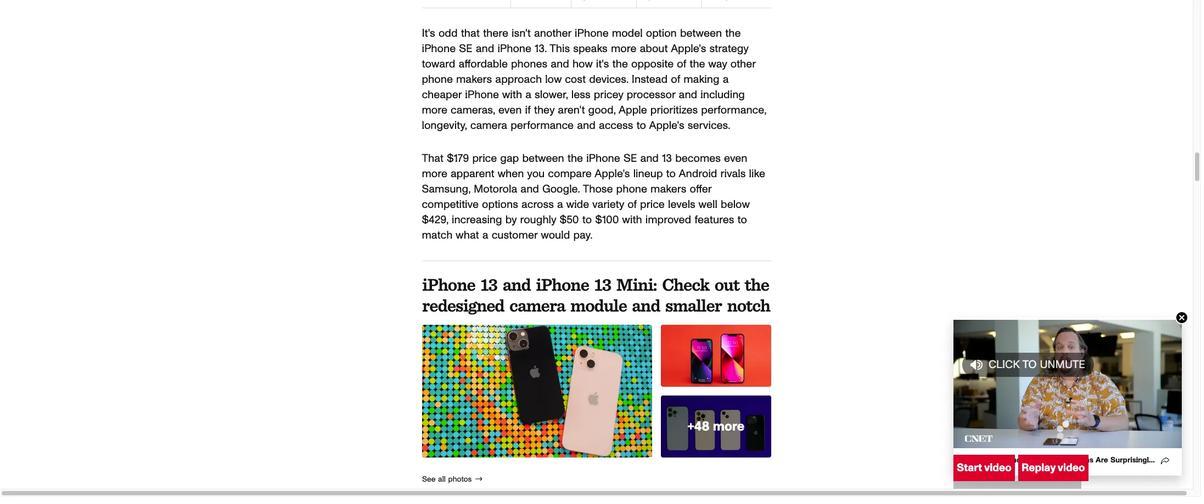 Task type: vqa. For each thing, say whether or not it's contained in the screenshot.
becomes
yes



Task type: locate. For each thing, give the bounding box(es) containing it.
0 horizontal spatial phone
[[422, 74, 453, 85]]

with right $100
[[622, 215, 642, 225]]

2 vertical spatial of
[[628, 199, 637, 210]]

android
[[679, 168, 717, 179]]

1 vertical spatial with
[[622, 215, 642, 225]]

other
[[731, 59, 756, 70]]

a
[[723, 74, 729, 85], [525, 89, 531, 100], [557, 199, 563, 210], [482, 230, 488, 241]]

and left the check
[[632, 295, 660, 316]]

phone down lineup
[[616, 184, 647, 195]]

notch
[[727, 295, 770, 316]]

phone
[[422, 74, 453, 85], [616, 184, 647, 195]]

performance
[[511, 120, 574, 131]]

makers inside that $179 price gap between the iphone se and 13 becomes even more apparent when you compare apple's lineup to android rivals like samsung, motorola and google. those phone makers offer competitive options across a wide variety of price levels well below $429, increasing by roughly $50 to $100 with improved features to match what a customer would pay.
[[651, 184, 686, 195]]

it's
[[596, 59, 609, 70]]

of up making on the top right of the page
[[677, 59, 686, 70]]

se inside it's odd that there isn't another iphone model option between the iphone se and iphone 13. this speaks more about apple's strategy toward affordable phones and how it's the opposite of the way other phone makers approach low cost devices. instead of making a cheaper iphone with a slower, less pricey processor and including more cameras, even if they aren't good, apple prioritizes performance, longevity, camera performance and access to apple's services.
[[459, 43, 472, 54]]

and up lineup
[[640, 153, 659, 164]]

the right out
[[744, 274, 769, 295]]

phone down toward
[[422, 74, 453, 85]]

the
[[1046, 457, 1059, 464]]

0 horizontal spatial video
[[984, 463, 1012, 474]]

1 horizontal spatial camera
[[509, 295, 565, 316]]

more down that
[[422, 168, 447, 179]]

and down you
[[521, 184, 539, 195]]

13
[[662, 153, 672, 164], [480, 274, 497, 295], [594, 274, 611, 295]]

cameras
[[1062, 457, 1094, 464]]

across
[[522, 199, 554, 210]]

more down cheaper
[[422, 105, 447, 116]]

phone inside it's odd that there isn't another iphone model option between the iphone se and iphone 13. this speaks more about apple's strategy toward affordable phones and how it's the opposite of the way other phone makers approach low cost devices. instead of making a cheaper iphone with a slower, less pricey processor and including more cameras, even if they aren't good, apple prioritizes performance, longevity, camera performance and access to apple's services.
[[422, 74, 453, 85]]

another
[[534, 28, 572, 39]]

iphone
[[575, 28, 609, 39], [422, 43, 456, 54], [498, 43, 531, 54], [465, 89, 499, 100], [586, 153, 620, 164], [422, 274, 475, 295], [536, 274, 589, 295], [1005, 457, 1030, 464]]

0 vertical spatial with
[[502, 89, 522, 100]]

1 vertical spatial even
[[724, 153, 747, 164]]

replay video
[[1022, 463, 1085, 474]]

0 vertical spatial se
[[459, 43, 472, 54]]

$429,
[[422, 215, 448, 225]]

pixel 6a vs. iphone se: the cameras are surprisingly different
[[962, 457, 1186, 464]]

1 video from the left
[[984, 463, 1012, 474]]

and down this
[[551, 59, 569, 70]]

1 horizontal spatial even
[[724, 153, 747, 164]]

it's odd that there isn't another iphone model option between the iphone se and iphone 13. this speaks more about apple's strategy toward affordable phones and how it's the opposite of the way other phone makers approach low cost devices. instead of making a cheaper iphone with a slower, less pricey processor and including more cameras, even if they aren't good, apple prioritizes performance, longevity, camera performance and access to apple's services.
[[422, 28, 766, 131]]

motorola
[[474, 184, 517, 195]]

if
[[525, 105, 531, 116]]

se up lineup
[[624, 153, 637, 164]]

price up "apparent"
[[472, 153, 497, 164]]

0 vertical spatial camera
[[470, 120, 507, 131]]

1 horizontal spatial between
[[680, 28, 722, 39]]

that $179 price gap between the iphone se and 13 becomes even more apparent when you compare apple's lineup to android rivals like samsung, motorola and google. those phone makers offer competitive options across a wide variety of price levels well below $429, increasing by roughly $50 to $100 with improved features to match what a customer would pay.
[[422, 153, 765, 241]]

video
[[984, 463, 1012, 474], [1058, 463, 1085, 474]]

1 vertical spatial camera
[[509, 295, 565, 316]]

offer
[[690, 184, 712, 195]]

+48
[[687, 420, 709, 433]]

1 vertical spatial between
[[522, 153, 564, 164]]

what
[[456, 230, 479, 241]]

0 vertical spatial price
[[472, 153, 497, 164]]

0 vertical spatial phone
[[422, 74, 453, 85]]

start video button
[[954, 455, 1015, 481]]

between inside that $179 price gap between the iphone se and 13 becomes even more apparent when you compare apple's lineup to android rivals like samsung, motorola and google. those phone makers offer competitive options across a wide variety of price levels well below $429, increasing by roughly $50 to $100 with improved features to match what a customer would pay.
[[522, 153, 564, 164]]

lineup
[[633, 168, 663, 179]]

1 horizontal spatial video
[[1058, 463, 1085, 474]]

0 horizontal spatial with
[[502, 89, 522, 100]]

1 vertical spatial phone
[[616, 184, 647, 195]]

of right variety
[[628, 199, 637, 210]]

even inside it's odd that there isn't another iphone model option between the iphone se and iphone 13. this speaks more about apple's strategy toward affordable phones and how it's the opposite of the way other phone makers approach low cost devices. instead of making a cheaper iphone with a slower, less pricey processor and including more cameras, even if they aren't good, apple prioritizes performance, longevity, camera performance and access to apple's services.
[[498, 105, 522, 116]]

a down google.
[[557, 199, 563, 210]]

instead
[[632, 74, 668, 85]]

1 horizontal spatial makers
[[651, 184, 686, 195]]

to up pay.
[[582, 215, 592, 225]]

0 vertical spatial even
[[498, 105, 522, 116]]

$100
[[595, 215, 619, 225]]

to
[[637, 120, 646, 131], [666, 168, 676, 179], [582, 215, 592, 225], [738, 215, 747, 225], [1023, 360, 1037, 371]]

with inside it's odd that there isn't another iphone model option between the iphone se and iphone 13. this speaks more about apple's strategy toward affordable phones and how it's the opposite of the way other phone makers approach low cost devices. instead of making a cheaper iphone with a slower, less pricey processor and including more cameras, even if they aren't good, apple prioritizes performance, longevity, camera performance and access to apple's services.
[[502, 89, 522, 100]]

0 horizontal spatial between
[[522, 153, 564, 164]]

more right the +48
[[713, 420, 744, 433]]

camera inside it's odd that there isn't another iphone model option between the iphone se and iphone 13. this speaks more about apple's strategy toward affordable phones and how it's the opposite of the way other phone makers approach low cost devices. instead of making a cheaper iphone with a slower, less pricey processor and including more cameras, even if they aren't good, apple prioritizes performance, longevity, camera performance and access to apple's services.
[[470, 120, 507, 131]]

between up you
[[522, 153, 564, 164]]

0 horizontal spatial makers
[[456, 74, 492, 85]]

a up the including
[[723, 74, 729, 85]]

1 horizontal spatial phone
[[616, 184, 647, 195]]

by
[[505, 215, 517, 225]]

1 vertical spatial se
[[624, 153, 637, 164]]

2 horizontal spatial 13
[[662, 153, 672, 164]]

the right it's
[[612, 59, 628, 70]]

the
[[725, 28, 741, 39], [612, 59, 628, 70], [690, 59, 705, 70], [568, 153, 583, 164], [744, 274, 769, 295]]

0 vertical spatial makers
[[456, 74, 492, 85]]

2 vertical spatial apple's
[[595, 168, 630, 179]]

makers up levels
[[651, 184, 686, 195]]

becomes
[[675, 153, 721, 164]]

a up if
[[525, 89, 531, 100]]

access
[[599, 120, 633, 131]]

0 vertical spatial between
[[680, 28, 722, 39]]

1 vertical spatial apple's
[[649, 120, 684, 131]]

like
[[749, 168, 765, 179]]

iphone up the those
[[586, 153, 620, 164]]

1 horizontal spatial with
[[622, 215, 642, 225]]

wide
[[566, 199, 589, 210]]

pixel
[[962, 457, 979, 464]]

less
[[571, 89, 591, 100]]

with down the approach
[[502, 89, 522, 100]]

0 horizontal spatial even
[[498, 105, 522, 116]]

price
[[472, 153, 497, 164], [640, 199, 665, 210]]

1 vertical spatial makers
[[651, 184, 686, 195]]

module
[[570, 295, 627, 316]]

longevity,
[[422, 120, 467, 131]]

click to unmute
[[989, 360, 1085, 371]]

increasing
[[452, 215, 502, 225]]

gap
[[500, 153, 519, 164]]

well
[[699, 199, 718, 210]]

0 horizontal spatial 13
[[480, 274, 497, 295]]

that
[[422, 153, 444, 164]]

of left making on the top right of the page
[[671, 74, 680, 85]]

apple's up the those
[[595, 168, 630, 179]]

apparent
[[451, 168, 494, 179]]

surprisingly
[[1111, 457, 1153, 464]]

$179
[[447, 153, 469, 164]]

1 vertical spatial price
[[640, 199, 665, 210]]

apple's down option
[[671, 43, 706, 54]]

phones
[[511, 59, 547, 70]]

iphone 13 and 13 mini image
[[422, 325, 652, 458], [661, 325, 771, 387], [661, 396, 771, 458]]

makers down affordable
[[456, 74, 492, 85]]

how
[[573, 59, 593, 70]]

the up compare
[[568, 153, 583, 164]]

2 video from the left
[[1058, 463, 1085, 474]]

apple's down prioritizes
[[649, 120, 684, 131]]

iphone down isn't
[[498, 43, 531, 54]]

you
[[527, 168, 545, 179]]

even up rivals at the top right
[[724, 153, 747, 164]]

0 vertical spatial apple's
[[671, 43, 706, 54]]

there
[[483, 28, 508, 39]]

se down that
[[459, 43, 472, 54]]

of inside that $179 price gap between the iphone se and 13 becomes even more apparent when you compare apple's lineup to android rivals like samsung, motorola and google. those phone makers offer competitive options across a wide variety of price levels well below $429, increasing by roughly $50 to $100 with improved features to match what a customer would pay.
[[628, 199, 637, 210]]

and down making on the top right of the page
[[679, 89, 697, 100]]

iphone inside that $179 price gap between the iphone se and 13 becomes even more apparent when you compare apple's lineup to android rivals like samsung, motorola and google. those phone makers offer competitive options across a wide variety of price levels well below $429, increasing by roughly $50 to $100 with improved features to match what a customer would pay.
[[586, 153, 620, 164]]

price up improved
[[640, 199, 665, 210]]

opposite
[[631, 59, 674, 70]]

0 horizontal spatial camera
[[470, 120, 507, 131]]

with
[[502, 89, 522, 100], [622, 215, 642, 225]]

unmute
[[1040, 360, 1085, 371]]

apple
[[619, 105, 647, 116]]

good,
[[588, 105, 616, 116]]

1 horizontal spatial se
[[624, 153, 637, 164]]

between up strategy
[[680, 28, 722, 39]]

even inside that $179 price gap between the iphone se and 13 becomes even more apparent when you compare apple's lineup to android rivals like samsung, motorola and google. those phone makers offer competitive options across a wide variety of price levels well below $429, increasing by roughly $50 to $100 with improved features to match what a customer would pay.
[[724, 153, 747, 164]]

0 vertical spatial of
[[677, 59, 686, 70]]

$50
[[560, 215, 579, 225]]

between
[[680, 28, 722, 39], [522, 153, 564, 164]]

more
[[611, 43, 636, 54], [422, 105, 447, 116], [422, 168, 447, 179], [713, 420, 744, 433]]

0 horizontal spatial se
[[459, 43, 472, 54]]

to down apple
[[637, 120, 646, 131]]

even left if
[[498, 105, 522, 116]]

isn't
[[512, 28, 531, 39]]

video for replay video
[[1058, 463, 1085, 474]]

levels
[[668, 199, 695, 210]]

even
[[498, 105, 522, 116], [724, 153, 747, 164]]

video for start video
[[984, 463, 1012, 474]]

and down aren't
[[577, 120, 596, 131]]



Task type: describe. For each thing, give the bounding box(es) containing it.
improved
[[645, 215, 691, 225]]

affordable
[[459, 59, 508, 70]]

variety
[[592, 199, 624, 210]]

aren't
[[558, 105, 585, 116]]

the inside that $179 price gap between the iphone se and 13 becomes even more apparent when you compare apple's lineup to android rivals like samsung, motorola and google. those phone makers offer competitive options across a wide variety of price levels well below $429, increasing by roughly $50 to $100 with improved features to match what a customer would pay.
[[568, 153, 583, 164]]

devices.
[[589, 74, 628, 85]]

between inside it's odd that there isn't another iphone model option between the iphone se and iphone 13. this speaks more about apple's strategy toward affordable phones and how it's the opposite of the way other phone makers approach low cost devices. instead of making a cheaper iphone with a slower, less pricey processor and including more cameras, even if they aren't good, apple prioritizes performance, longevity, camera performance and access to apple's services.
[[680, 28, 722, 39]]

click
[[989, 360, 1020, 371]]

iphone up speaks
[[575, 28, 609, 39]]

smaller
[[665, 295, 722, 316]]

phone inside that $179 price gap between the iphone se and 13 becomes even more apparent when you compare apple's lineup to android rivals like samsung, motorola and google. those phone makers offer competitive options across a wide variety of price levels well below $429, increasing by roughly $50 to $100 with improved features to match what a customer would pay.
[[616, 184, 647, 195]]

those
[[583, 184, 613, 195]]

mini:
[[616, 274, 657, 295]]

to right click
[[1023, 360, 1037, 371]]

see all photos
[[422, 476, 472, 484]]

start video
[[957, 463, 1012, 474]]

processor
[[627, 89, 676, 100]]

that
[[461, 28, 480, 39]]

cheaper
[[422, 89, 462, 100]]

iphone down match
[[422, 274, 475, 295]]

to down the below
[[738, 215, 747, 225]]

roughly
[[520, 215, 556, 225]]

about
[[640, 43, 668, 54]]

when
[[498, 168, 524, 179]]

photos
[[448, 476, 472, 484]]

odd
[[439, 28, 458, 39]]

cost
[[565, 74, 586, 85]]

approach
[[495, 74, 542, 85]]

out
[[714, 274, 739, 295]]

1 horizontal spatial price
[[640, 199, 665, 210]]

way
[[708, 59, 727, 70]]

the inside iphone 13 and iphone 13 mini: check out the redesigned camera module and smaller notch
[[744, 274, 769, 295]]

model
[[612, 28, 643, 39]]

camera inside iphone 13 and iphone 13 mini: check out the redesigned camera module and smaller notch
[[509, 295, 565, 316]]

se:
[[1032, 457, 1044, 464]]

check
[[662, 274, 709, 295]]

option
[[646, 28, 677, 39]]

more down model
[[611, 43, 636, 54]]

to inside it's odd that there isn't another iphone model option between the iphone se and iphone 13. this speaks more about apple's strategy toward affordable phones and how it's the opposite of the way other phone makers approach low cost devices. instead of making a cheaper iphone with a slower, less pricey processor and including more cameras, even if they aren't good, apple prioritizes performance, longevity, camera performance and access to apple's services.
[[637, 120, 646, 131]]

they
[[534, 105, 555, 116]]

iphone up toward
[[422, 43, 456, 54]]

makers inside it's odd that there isn't another iphone model option between the iphone se and iphone 13. this speaks more about apple's strategy toward affordable phones and how it's the opposite of the way other phone makers approach low cost devices. instead of making a cheaper iphone with a slower, less pricey processor and including more cameras, even if they aren't good, apple prioritizes performance, longevity, camera performance and access to apple's services.
[[456, 74, 492, 85]]

options
[[482, 199, 518, 210]]

speaks
[[573, 43, 608, 54]]

would
[[541, 230, 570, 241]]

prioritizes
[[650, 105, 698, 116]]

see all photos link
[[422, 473, 482, 484]]

iphone up cameras,
[[465, 89, 499, 100]]

different
[[1155, 457, 1186, 464]]

iphone right vs.
[[1005, 457, 1030, 464]]

customer
[[492, 230, 538, 241]]

pay.
[[573, 230, 592, 241]]

more inside that $179 price gap between the iphone se and 13 becomes even more apparent when you compare apple's lineup to android rivals like samsung, motorola and google. those phone makers offer competitive options across a wide variety of price levels well below $429, increasing by roughly $50 to $100 with improved features to match what a customer would pay.
[[422, 168, 447, 179]]

compare
[[548, 168, 592, 179]]

match
[[422, 230, 453, 241]]

and down customer
[[502, 274, 530, 295]]

making
[[684, 74, 719, 85]]

+48 more link
[[661, 396, 771, 458]]

1 vertical spatial of
[[671, 74, 680, 85]]

including
[[701, 89, 745, 100]]

the up strategy
[[725, 28, 741, 39]]

and up affordable
[[476, 43, 494, 54]]

13.
[[535, 43, 547, 54]]

it's
[[422, 28, 435, 39]]

with inside that $179 price gap between the iphone se and 13 becomes even more apparent when you compare apple's lineup to android rivals like samsung, motorola and google. those phone makers offer competitive options across a wide variety of price levels well below $429, increasing by roughly $50 to $100 with improved features to match what a customer would pay.
[[622, 215, 642, 225]]

low
[[545, 74, 562, 85]]

a down increasing
[[482, 230, 488, 241]]

toward
[[422, 59, 455, 70]]

6a
[[982, 457, 991, 464]]

services.
[[688, 120, 730, 131]]

strategy
[[710, 43, 749, 54]]

pricey
[[594, 89, 623, 100]]

to right lineup
[[666, 168, 676, 179]]

se inside that $179 price gap between the iphone se and 13 becomes even more apparent when you compare apple's lineup to android rivals like samsung, motorola and google. those phone makers offer competitive options across a wide variety of price levels well below $429, increasing by roughly $50 to $100 with improved features to match what a customer would pay.
[[624, 153, 637, 164]]

all
[[438, 476, 445, 484]]

performance,
[[701, 105, 766, 116]]

samsung,
[[422, 184, 470, 195]]

cameras,
[[451, 105, 495, 116]]

apple's inside that $179 price gap between the iphone se and 13 becomes even more apparent when you compare apple's lineup to android rivals like samsung, motorola and google. those phone makers offer competitive options across a wide variety of price levels well below $429, increasing by roughly $50 to $100 with improved features to match what a customer would pay.
[[595, 168, 630, 179]]

see
[[422, 476, 435, 484]]

below
[[721, 199, 750, 210]]

replay video button
[[1018, 455, 1088, 481]]

+48 more
[[687, 420, 744, 433]]

vs.
[[993, 457, 1003, 464]]

slower,
[[535, 89, 568, 100]]

13 inside that $179 price gap between the iphone se and 13 becomes even more apparent when you compare apple's lineup to android rivals like samsung, motorola and google. those phone makers offer competitive options across a wide variety of price levels well below $429, increasing by roughly $50 to $100 with improved features to match what a customer would pay.
[[662, 153, 672, 164]]

0 horizontal spatial price
[[472, 153, 497, 164]]

iphone down would
[[536, 274, 589, 295]]

the up making on the top right of the page
[[690, 59, 705, 70]]

iphone 13 and iphone 13 mini: check out the redesigned camera module and smaller notch
[[422, 274, 770, 316]]

1 horizontal spatial 13
[[594, 274, 611, 295]]

rivals
[[721, 168, 746, 179]]

features
[[695, 215, 734, 225]]

replay
[[1022, 463, 1056, 474]]

redesigned
[[422, 295, 504, 316]]

competitive
[[422, 199, 479, 210]]



